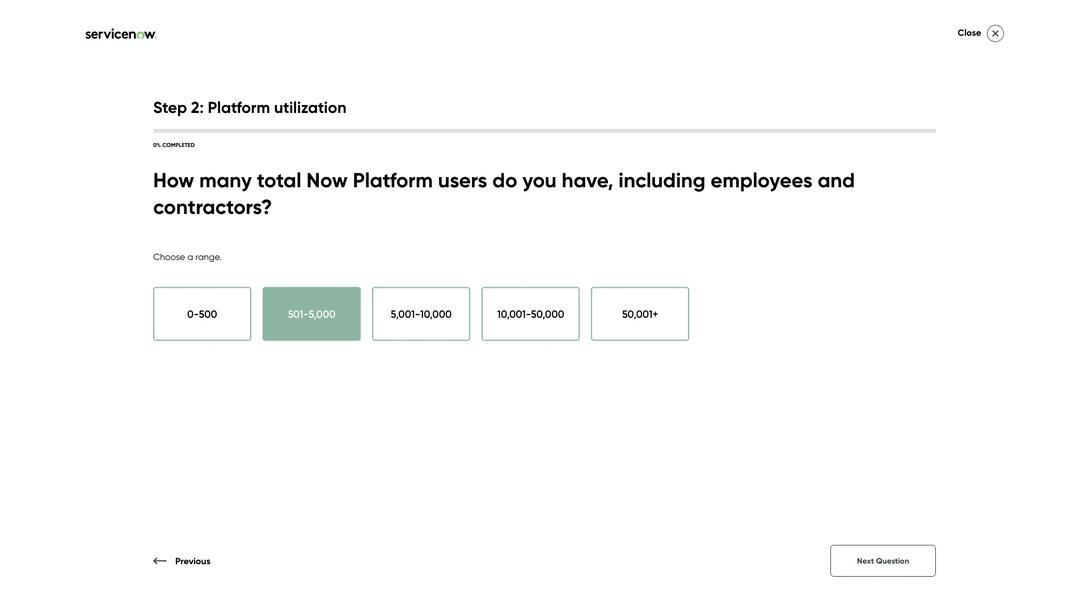 Task type: vqa. For each thing, say whether or not it's contained in the screenshot.
'Choose'
yes



Task type: describe. For each thing, give the bounding box(es) containing it.
strategic
[[894, 271, 936, 283]]

2:
[[191, 97, 204, 117]]

choose
[[153, 251, 185, 262]]

users
[[438, 167, 488, 193]]

to inside your servicenow® platform team establishes, maintains, and extends servicenow as a strategic business platform in your organization. the strongest servicenow platform teams have the right number of people with the skills to support the now platform®.
[[638, 301, 647, 314]]

right
[[910, 286, 932, 299]]

customer success center
[[108, 32, 269, 49]]

step
[[153, 97, 187, 117]]

and inside how many total now platform users do you have, including employees and contractors?
[[818, 167, 856, 193]]

including
[[619, 167, 706, 193]]

shareable
[[516, 347, 563, 360]]

utilization
[[274, 97, 347, 117]]

and inside use the platform team estimator to find out how many people you need to build your team and get a shareable estimate report.
[[913, 332, 932, 345]]

your for team
[[864, 332, 884, 345]]

the left skills
[[596, 301, 612, 314]]

how many total now platform users do you have, including employees and contractors?
[[153, 167, 856, 219]]

10,000
[[420, 308, 452, 320]]

next
[[858, 556, 875, 566]]

close
[[959, 27, 982, 38]]

with inside your servicenow® platform team establishes, maintains, and extends servicenow as a strategic business platform in your organization. the strongest servicenow platform teams have the right number of people with the skills to support the now platform®.
[[574, 301, 594, 314]]

strongest
[[689, 286, 733, 299]]

organization.
[[606, 286, 667, 299]]

to left find
[[643, 332, 652, 345]]

many inside how many total now platform users do you have, including employees and contractors?
[[199, 167, 252, 193]]

next question link
[[831, 545, 937, 577]]

500
[[199, 308, 217, 320]]

range.
[[196, 251, 222, 262]]

2 horizontal spatial platform
[[793, 286, 832, 299]]

1 horizontal spatial platform
[[577, 271, 617, 283]]

50,001+
[[623, 308, 659, 320]]

report.
[[609, 347, 640, 360]]

business
[[488, 286, 528, 299]]

maintains,
[[703, 271, 751, 283]]

servicenow inside "servicenow platform team estimator"
[[488, 153, 686, 198]]

how
[[153, 167, 194, 193]]

1 vertical spatial servicenow
[[814, 271, 869, 283]]

your
[[488, 271, 509, 283]]

0 horizontal spatial platform
[[530, 286, 570, 299]]

a inside your servicenow® platform team establishes, maintains, and extends servicenow as a strategic business platform in your organization. the strongest servicenow platform teams have the right number of people with the skills to support the now platform®.
[[885, 271, 892, 283]]

and inside your servicenow® platform team establishes, maintains, and extends servicenow as a strategic business platform in your organization. the strongest servicenow platform teams have the right number of people with the skills to support the now platform®.
[[753, 271, 772, 283]]

customer
[[108, 32, 169, 49]]

platform®.
[[730, 301, 780, 314]]

support
[[650, 301, 687, 314]]

need
[[799, 332, 823, 345]]

use the platform team estimator to find out how many people you need to build your team and get a shareable estimate report.
[[488, 332, 932, 360]]

2 vertical spatial servicenow
[[735, 286, 790, 299]]

501-
[[288, 308, 309, 320]]

0-
[[187, 308, 199, 320]]

works
[[148, 558, 173, 569]]

extends
[[774, 271, 812, 283]]

platform inside "servicenow platform team estimator"
[[695, 153, 838, 198]]

as
[[872, 271, 883, 283]]

center
[[226, 32, 269, 49]]

0% completed
[[153, 141, 195, 148]]

get
[[488, 347, 505, 360]]

previous
[[175, 555, 211, 566]]

total
[[257, 167, 302, 193]]

have,
[[562, 167, 614, 193]]

build
[[838, 332, 861, 345]]

your servicenow® platform team establishes, maintains, and extends servicenow as a strategic business platform in your organization. the strongest servicenow platform teams have the right number of people with the skills to support the now platform®.
[[488, 271, 936, 314]]

a inside use the platform team estimator to find out how many people you need to build your team and get a shareable estimate report.
[[507, 347, 514, 360]]

choose a range.
[[153, 251, 222, 262]]

world
[[123, 558, 146, 569]]

employees
[[711, 167, 813, 193]]



Task type: locate. For each thing, give the bounding box(es) containing it.
5,001-10,000
[[391, 308, 452, 320]]

0 vertical spatial you
[[523, 167, 557, 193]]

1 horizontal spatial the
[[669, 286, 686, 299]]

team
[[488, 200, 579, 245], [568, 332, 594, 345]]

people down platform®.
[[744, 332, 777, 345]]

many inside use the platform team estimator to find out how many people you need to build your team and get a shareable estimate report.
[[715, 332, 741, 345]]

your right in
[[583, 286, 603, 299]]

team right the build
[[886, 332, 911, 345]]

team inside "servicenow platform team estimator"
[[488, 200, 579, 245]]

platform inside use the platform team estimator to find out how many people you need to build your team and get a shareable estimate report.
[[526, 332, 565, 345]]

the inside use the platform team estimator to find out how many people you need to build your team and get a shareable estimate report.
[[508, 332, 524, 345]]

how
[[693, 332, 713, 345]]

2 horizontal spatial servicenow
[[814, 271, 869, 283]]

people inside your servicenow® platform team establishes, maintains, and extends servicenow as a strategic business platform in your organization. the strongest servicenow platform teams have the right number of people with the skills to support the now platform®.
[[539, 301, 572, 314]]

completed
[[162, 141, 195, 148]]

0 vertical spatial your
[[583, 286, 603, 299]]

platform up in
[[577, 271, 617, 283]]

0 vertical spatial now
[[307, 167, 348, 193]]

with right works
[[175, 558, 193, 569]]

the
[[669, 286, 686, 299], [105, 558, 121, 569]]

0 vertical spatial team
[[619, 271, 644, 283]]

servicenow
[[488, 153, 686, 198], [814, 271, 869, 283], [735, 286, 790, 299]]

estimator inside use the platform team estimator to find out how many people you need to build your team and get a shareable estimate report.
[[596, 332, 640, 345]]

servicenow®
[[511, 271, 574, 283]]

1 vertical spatial you
[[780, 332, 797, 345]]

with
[[574, 301, 594, 314], [175, 558, 193, 569]]

you inside how many total now platform users do you have, including employees and contractors?
[[523, 167, 557, 193]]

0 horizontal spatial and
[[753, 271, 772, 283]]

now inside how many total now platform users do you have, including employees and contractors?
[[307, 167, 348, 193]]

1 horizontal spatial now
[[707, 301, 728, 314]]

0 horizontal spatial with
[[175, 558, 193, 569]]

customer success center link
[[23, 32, 273, 49]]

estimator down including
[[589, 200, 748, 245]]

estimator inside "servicenow platform team estimator"
[[589, 200, 748, 245]]

platform inside how many total now platform users do you have, including employees and contractors?
[[353, 167, 433, 193]]

501-5,000
[[288, 308, 336, 320]]

many
[[199, 167, 252, 193], [715, 332, 741, 345]]

servicenow™
[[195, 558, 249, 569]]

1 vertical spatial now
[[707, 301, 728, 314]]

1 vertical spatial with
[[175, 558, 193, 569]]

to left the build
[[826, 332, 836, 345]]

0 vertical spatial and
[[818, 167, 856, 193]]

many right how
[[715, 332, 741, 345]]

your inside your servicenow® platform team establishes, maintains, and extends servicenow as a strategic business platform in your organization. the strongest servicenow platform teams have the right number of people with the skills to support the now platform®.
[[583, 286, 603, 299]]

team inside use the platform team estimator to find out how many people you need to build your team and get a shareable estimate report.
[[568, 332, 594, 345]]

you
[[523, 167, 557, 193], [780, 332, 797, 345]]

1 horizontal spatial many
[[715, 332, 741, 345]]

next question
[[858, 556, 910, 566]]

contractors?
[[153, 194, 272, 219]]

platform
[[208, 97, 270, 117], [695, 153, 838, 198], [353, 167, 433, 193], [526, 332, 565, 345]]

0 horizontal spatial people
[[539, 301, 572, 314]]

do
[[493, 167, 518, 193]]

0 vertical spatial team
[[488, 200, 579, 245]]

to down organization. on the top right of page
[[638, 301, 647, 314]]

0 horizontal spatial servicenow
[[488, 153, 686, 198]]

number
[[488, 301, 524, 314]]

estimator up report.
[[596, 332, 640, 345]]

1 vertical spatial team
[[886, 332, 911, 345]]

you inside use the platform team estimator to find out how many people you need to build your team and get a shareable estimate report.
[[780, 332, 797, 345]]

platform
[[577, 271, 617, 283], [530, 286, 570, 299], [793, 286, 832, 299]]

platform down servicenow®
[[530, 286, 570, 299]]

estimator
[[589, 200, 748, 245], [596, 332, 640, 345]]

1 vertical spatial team
[[568, 332, 594, 345]]

have
[[867, 286, 890, 299]]

many up contractors?
[[199, 167, 252, 193]]

5,001-
[[391, 308, 420, 320]]

1 vertical spatial your
[[864, 332, 884, 345]]

2 vertical spatial and
[[913, 332, 932, 345]]

your right the build
[[864, 332, 884, 345]]

the left 'right'
[[892, 286, 908, 299]]

0 horizontal spatial a
[[188, 251, 193, 262]]

your inside use the platform team estimator to find out how many people you need to build your team and get a shareable estimate report.
[[864, 332, 884, 345]]

1 vertical spatial and
[[753, 271, 772, 283]]

0 horizontal spatial you
[[523, 167, 557, 193]]

of
[[527, 301, 536, 314]]

the world works with servicenow™
[[105, 558, 249, 569]]

now right total
[[307, 167, 348, 193]]

step 2: platform utilization
[[153, 97, 347, 117]]

use
[[488, 332, 506, 345]]

estimate
[[565, 347, 606, 360]]

the inside your servicenow® platform team establishes, maintains, and extends servicenow as a strategic business platform in your organization. the strongest servicenow platform teams have the right number of people with the skills to support the now platform®.
[[669, 286, 686, 299]]

0 vertical spatial people
[[539, 301, 572, 314]]

a
[[188, 251, 193, 262], [885, 271, 892, 283], [507, 347, 514, 360]]

1 horizontal spatial and
[[818, 167, 856, 193]]

0 vertical spatial many
[[199, 167, 252, 193]]

0 vertical spatial with
[[574, 301, 594, 314]]

and
[[818, 167, 856, 193], [753, 271, 772, 283], [913, 332, 932, 345]]

1 vertical spatial estimator
[[596, 332, 640, 345]]

team down do
[[488, 200, 579, 245]]

10,001-50,000
[[497, 308, 565, 320]]

0-500
[[187, 308, 217, 320]]

teams
[[835, 286, 864, 299]]

1 horizontal spatial a
[[507, 347, 514, 360]]

the down the establishes,
[[669, 286, 686, 299]]

1 vertical spatial people
[[744, 332, 777, 345]]

10,001-
[[497, 308, 531, 320]]

a right as
[[885, 271, 892, 283]]

the
[[892, 286, 908, 299], [596, 301, 612, 314], [689, 301, 705, 314], [508, 332, 524, 345]]

question
[[877, 556, 910, 566]]

1 vertical spatial the
[[105, 558, 121, 569]]

5,000
[[309, 308, 336, 320]]

the right the use
[[508, 332, 524, 345]]

you left need
[[780, 332, 797, 345]]

establishes,
[[646, 271, 700, 283]]

1 horizontal spatial team
[[886, 332, 911, 345]]

your for organization.
[[583, 286, 603, 299]]

a left range.
[[188, 251, 193, 262]]

skills
[[614, 301, 635, 314]]

servicenow platform team estimator
[[488, 153, 838, 245]]

a right get
[[507, 347, 514, 360]]

people
[[539, 301, 572, 314], [744, 332, 777, 345]]

to
[[638, 301, 647, 314], [643, 332, 652, 345], [826, 332, 836, 345]]

the down strongest at top right
[[689, 301, 705, 314]]

0 vertical spatial the
[[669, 286, 686, 299]]

1 vertical spatial many
[[715, 332, 741, 345]]

0 vertical spatial a
[[188, 251, 193, 262]]

0 horizontal spatial many
[[199, 167, 252, 193]]

1 horizontal spatial your
[[864, 332, 884, 345]]

team inside use the platform team estimator to find out how many people you need to build your team and get a shareable estimate report.
[[886, 332, 911, 345]]

find
[[655, 332, 672, 345]]

2 horizontal spatial and
[[913, 332, 932, 345]]

team up estimate
[[568, 332, 594, 345]]

1 vertical spatial a
[[885, 271, 892, 283]]

1 horizontal spatial servicenow
[[735, 286, 790, 299]]

with down in
[[574, 301, 594, 314]]

0 horizontal spatial now
[[307, 167, 348, 193]]

team inside your servicenow® platform team establishes, maintains, and extends servicenow as a strategic business platform in your organization. the strongest servicenow platform teams have the right number of people with the skills to support the now platform®.
[[619, 271, 644, 283]]

team
[[619, 271, 644, 283], [886, 332, 911, 345]]

2 horizontal spatial a
[[885, 271, 892, 283]]

0 vertical spatial servicenow
[[488, 153, 686, 198]]

50,000
[[531, 308, 565, 320]]

out
[[675, 332, 691, 345]]

now inside your servicenow® platform team establishes, maintains, and extends servicenow as a strategic business platform in your organization. the strongest servicenow platform teams have the right number of people with the skills to support the now platform®.
[[707, 301, 728, 314]]

in
[[573, 286, 580, 299]]

you right do
[[523, 167, 557, 193]]

people right of
[[539, 301, 572, 314]]

2 vertical spatial a
[[507, 347, 514, 360]]

the left the world
[[105, 558, 121, 569]]

success
[[172, 32, 222, 49]]

0 horizontal spatial the
[[105, 558, 121, 569]]

0 horizontal spatial team
[[619, 271, 644, 283]]

now down strongest at top right
[[707, 301, 728, 314]]

platform down extends
[[793, 286, 832, 299]]

1 horizontal spatial you
[[780, 332, 797, 345]]

1 horizontal spatial with
[[574, 301, 594, 314]]

0 vertical spatial estimator
[[589, 200, 748, 245]]

0 horizontal spatial your
[[583, 286, 603, 299]]

team up organization. on the top right of page
[[619, 271, 644, 283]]

0%
[[153, 141, 161, 148]]

1 horizontal spatial people
[[744, 332, 777, 345]]

people inside use the platform team estimator to find out how many people you need to build your team and get a shareable estimate report.
[[744, 332, 777, 345]]

now
[[307, 167, 348, 193], [707, 301, 728, 314]]

your
[[583, 286, 603, 299], [864, 332, 884, 345]]



